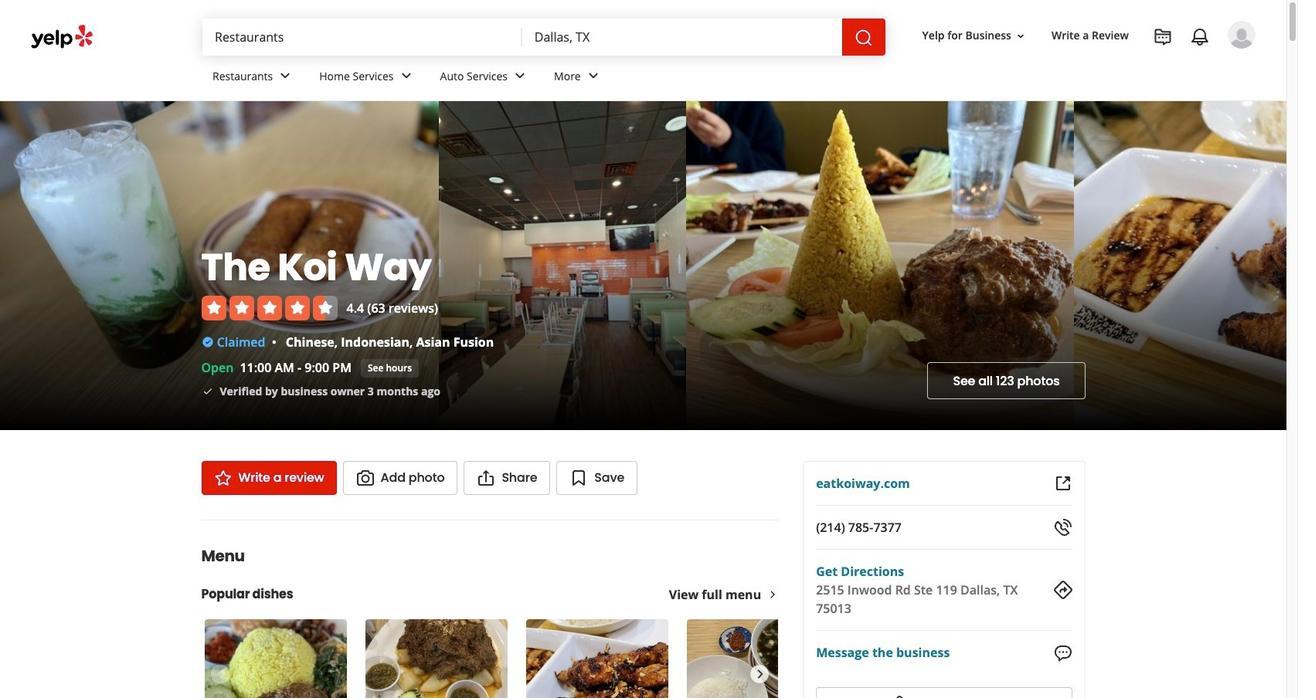 Task type: describe. For each thing, give the bounding box(es) containing it.
notifications image
[[1191, 28, 1209, 46]]

business categories element
[[200, 56, 1256, 100]]

2 24 chevron down v2 image from the left
[[397, 67, 415, 85]]

next image
[[751, 665, 768, 684]]

14 chevron right outline image
[[767, 590, 778, 600]]

projects image
[[1154, 28, 1172, 46]]

24 chevron down v2 image
[[584, 67, 602, 85]]

photo of the koi way - dallas, tx, us. turmeric rice image
[[686, 101, 1074, 430]]

16 chevron down v2 image
[[1014, 30, 1027, 42]]

1 24 chevron down v2 image from the left
[[276, 67, 295, 85]]

chicken satay image
[[526, 620, 668, 698]]

photo of the koi way - dallas, tx, us. cendol & risoles image
[[0, 101, 439, 430]]

things to do, nail salons, plumbers search field
[[202, 19, 522, 56]]

24 save outline v2 image
[[570, 469, 588, 488]]

24 share v2 image
[[477, 469, 496, 488]]



Task type: locate. For each thing, give the bounding box(es) containing it.
generic n. image
[[1228, 21, 1256, 49]]

search image
[[854, 28, 873, 47]]

24 star v2 image
[[214, 469, 232, 488]]

16 claim filled v2 image
[[201, 336, 214, 349]]

2 none field from the left
[[522, 19, 842, 56]]

0 horizontal spatial 24 chevron down v2 image
[[276, 67, 295, 85]]

beef rendang image
[[365, 620, 507, 698]]

1 none field from the left
[[202, 19, 522, 56]]

menu element
[[177, 520, 832, 698]]

nasi kuning image
[[204, 620, 347, 698]]

none field address, neighborhood, city, state or zip
[[522, 19, 842, 56]]

24 pencil v2 image
[[886, 695, 905, 698]]

business website image
[[1054, 474, 1072, 493], [1054, 474, 1072, 493]]

rawon beef stew image
[[687, 620, 829, 698]]

2 horizontal spatial 24 chevron down v2 image
[[511, 67, 529, 85]]

address, neighborhood, city, state or zip search field
[[522, 19, 842, 56]]

business phone number image
[[1054, 518, 1072, 537], [1054, 518, 1072, 537]]

message the business image
[[1054, 644, 1072, 663], [1054, 644, 1072, 663]]

photo of the koi way - dallas, tx, us. image
[[439, 101, 686, 430]]

previous image
[[211, 665, 228, 684]]

directions to the business image
[[1054, 581, 1072, 600], [1054, 581, 1072, 600]]

none field things to do, nail salons, plumbers
[[202, 19, 522, 56]]

24 camera v2 image
[[356, 469, 374, 488]]

None search field
[[202, 19, 885, 56]]

None field
[[202, 19, 522, 56], [522, 19, 842, 56]]

user actions element
[[910, 19, 1277, 114]]

1 horizontal spatial 24 chevron down v2 image
[[397, 67, 415, 85]]

photo of the koi way - dallas, tx, us. chicken satay skewer image
[[1074, 101, 1298, 430]]

3 24 chevron down v2 image from the left
[[511, 67, 529, 85]]

24 chevron down v2 image
[[276, 67, 295, 85], [397, 67, 415, 85], [511, 67, 529, 85]]

16 checkmark v2 image
[[201, 385, 214, 398]]

4.4 star rating image
[[201, 296, 337, 321]]



Task type: vqa. For each thing, say whether or not it's contained in the screenshot.
1st field from the left
yes



